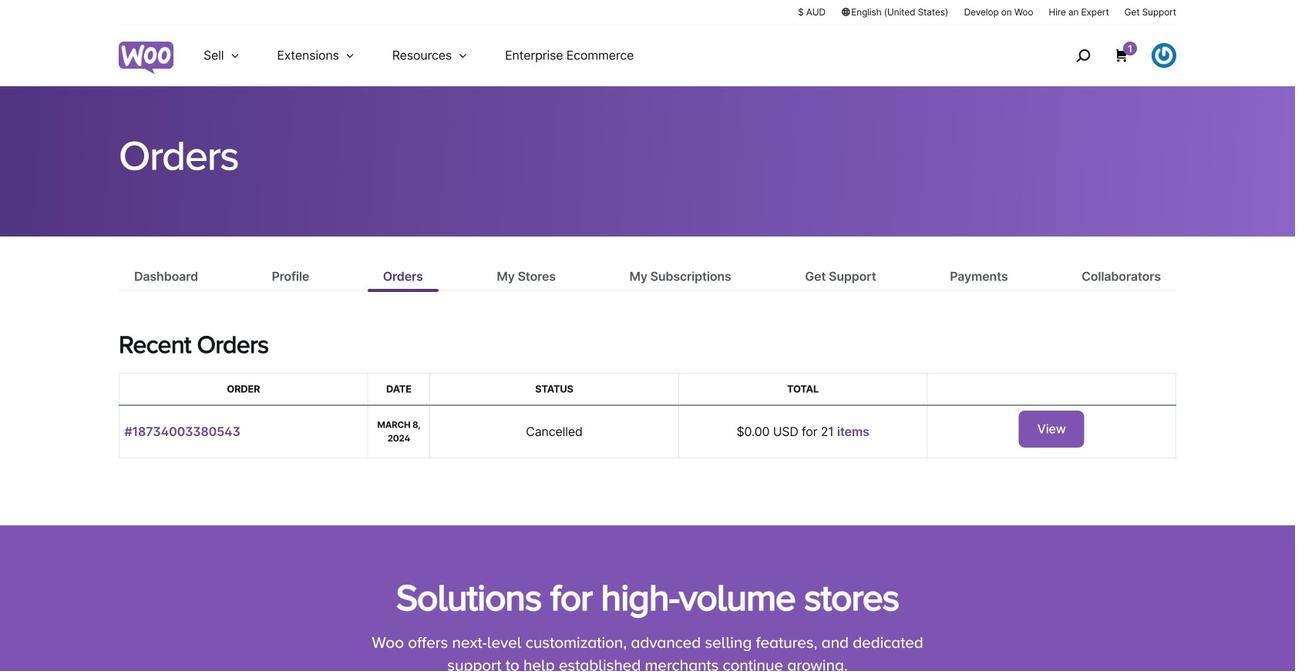 Task type: describe. For each thing, give the bounding box(es) containing it.
open account menu image
[[1152, 43, 1176, 68]]

search image
[[1071, 43, 1096, 68]]



Task type: locate. For each thing, give the bounding box(es) containing it.
service navigation menu element
[[1043, 30, 1176, 81]]



Task type: vqa. For each thing, say whether or not it's contained in the screenshot.
Search icon
yes



